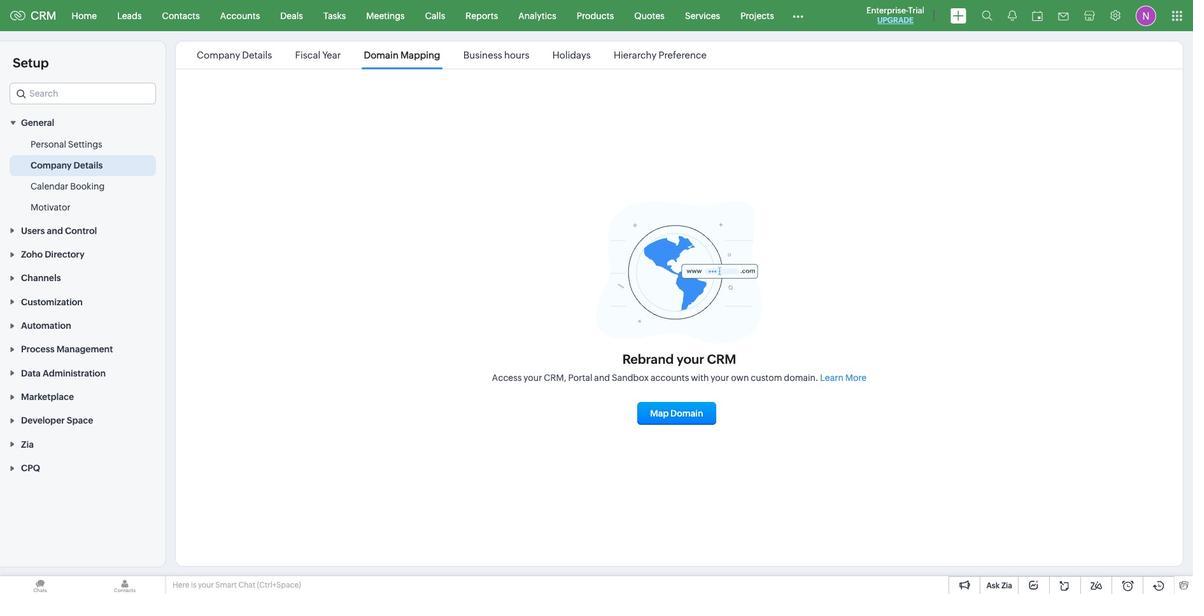 Task type: describe. For each thing, give the bounding box(es) containing it.
portal
[[568, 373, 592, 383]]

signals image
[[1008, 10, 1017, 21]]

rebrand your crm access your crm, portal and sandbox accounts with your own custom domain. learn more
[[492, 352, 867, 383]]

setup
[[13, 55, 49, 70]]

deals
[[280, 11, 303, 21]]

calls
[[425, 11, 445, 21]]

mails element
[[1051, 1, 1077, 30]]

zia inside the zia dropdown button
[[21, 440, 34, 450]]

administration
[[43, 369, 106, 379]]

mapping
[[400, 50, 440, 60]]

own
[[731, 373, 749, 383]]

zoho directory
[[21, 250, 84, 260]]

accounts link
[[210, 0, 270, 31]]

reports
[[466, 11, 498, 21]]

search element
[[974, 0, 1000, 31]]

marketplace
[[21, 392, 74, 402]]

1 horizontal spatial company details
[[197, 50, 272, 60]]

calendar
[[31, 182, 68, 192]]

hierarchy
[[614, 50, 657, 60]]

fiscal
[[295, 50, 320, 60]]

automation button
[[0, 314, 166, 338]]

company inside general region
[[31, 161, 72, 171]]

create menu image
[[951, 8, 967, 23]]

fiscal year
[[295, 50, 341, 60]]

process
[[21, 345, 54, 355]]

reports link
[[455, 0, 508, 31]]

leads
[[117, 11, 142, 21]]

data administration button
[[0, 361, 166, 385]]

ask zia
[[987, 582, 1012, 591]]

marketplace button
[[0, 385, 166, 409]]

users
[[21, 226, 45, 236]]

channels
[[21, 273, 61, 284]]

directory
[[45, 250, 84, 260]]

motivator
[[31, 203, 70, 213]]

your left own
[[711, 373, 729, 383]]

crm link
[[10, 9, 56, 22]]

contacts image
[[85, 577, 165, 595]]

crm inside 'rebrand your crm access your crm, portal and sandbox accounts with your own custom domain. learn more'
[[707, 352, 736, 367]]

zoho
[[21, 250, 43, 260]]

quotes link
[[624, 0, 675, 31]]

here is your smart chat (ctrl+space)
[[173, 581, 301, 590]]

cpq button
[[0, 456, 166, 480]]

zoho directory button
[[0, 242, 166, 266]]

access
[[492, 373, 522, 383]]

general region
[[0, 135, 166, 219]]

and inside 'rebrand your crm access your crm, portal and sandbox accounts with your own custom domain. learn more'
[[594, 373, 610, 383]]

calls link
[[415, 0, 455, 31]]

your right is
[[198, 581, 214, 590]]

space
[[67, 416, 93, 426]]

motivator link
[[31, 201, 70, 214]]

your left crm,
[[524, 373, 542, 383]]

hierarchy preference link
[[612, 50, 709, 60]]

1 horizontal spatial company details link
[[195, 50, 274, 60]]

contacts link
[[152, 0, 210, 31]]

process management
[[21, 345, 113, 355]]

analytics link
[[508, 0, 567, 31]]

projects link
[[730, 0, 784, 31]]

profile image
[[1136, 5, 1156, 26]]

hours
[[504, 50, 530, 60]]

booking
[[70, 182, 105, 192]]

custom
[[751, 373, 782, 383]]

ask
[[987, 582, 1000, 591]]

quotes
[[634, 11, 665, 21]]

contacts
[[162, 11, 200, 21]]

meetings link
[[356, 0, 415, 31]]

developer space
[[21, 416, 93, 426]]

users and control
[[21, 226, 97, 236]]

hierarchy preference
[[614, 50, 707, 60]]

data
[[21, 369, 41, 379]]

products
[[577, 11, 614, 21]]

upgrade
[[877, 16, 914, 25]]

meetings
[[366, 11, 405, 21]]

business
[[463, 50, 502, 60]]

here
[[173, 581, 189, 590]]

customization
[[21, 297, 83, 307]]

map domain
[[650, 409, 703, 419]]

holidays link
[[551, 50, 593, 60]]

business hours link
[[461, 50, 532, 60]]

services link
[[675, 0, 730, 31]]

0 horizontal spatial domain
[[364, 50, 399, 60]]

company inside list
[[197, 50, 240, 60]]

domain inside button
[[671, 409, 703, 419]]

channels button
[[0, 266, 166, 290]]

0 vertical spatial crm
[[31, 9, 56, 22]]

accounts
[[220, 11, 260, 21]]



Task type: locate. For each thing, give the bounding box(es) containing it.
map domain button
[[638, 402, 716, 425]]

enterprise-trial upgrade
[[867, 6, 925, 25]]

control
[[65, 226, 97, 236]]

calendar image
[[1032, 11, 1043, 21]]

calendar booking link
[[31, 180, 105, 193]]

zia up the cpq
[[21, 440, 34, 450]]

1 horizontal spatial zia
[[1002, 582, 1012, 591]]

company down accounts
[[197, 50, 240, 60]]

1 horizontal spatial details
[[242, 50, 272, 60]]

company details link down accounts link
[[195, 50, 274, 60]]

1 vertical spatial company
[[31, 161, 72, 171]]

0 vertical spatial domain
[[364, 50, 399, 60]]

domain right map
[[671, 409, 703, 419]]

domain
[[364, 50, 399, 60], [671, 409, 703, 419]]

and right portal
[[594, 373, 610, 383]]

list containing company details
[[185, 41, 718, 69]]

0 vertical spatial company details
[[197, 50, 272, 60]]

None field
[[10, 83, 156, 104]]

analytics
[[518, 11, 556, 21]]

details up booking
[[74, 161, 103, 171]]

settings
[[68, 140, 102, 150]]

domain left mapping
[[364, 50, 399, 60]]

personal settings
[[31, 140, 102, 150]]

crm left home
[[31, 9, 56, 22]]

domain.
[[784, 373, 818, 383]]

mails image
[[1058, 12, 1069, 20]]

0 horizontal spatial zia
[[21, 440, 34, 450]]

holidays
[[553, 50, 591, 60]]

enterprise-
[[867, 6, 908, 15]]

1 horizontal spatial domain
[[671, 409, 703, 419]]

company details link
[[195, 50, 274, 60], [31, 159, 103, 172]]

management
[[56, 345, 113, 355]]

developer
[[21, 416, 65, 426]]

0 vertical spatial details
[[242, 50, 272, 60]]

home
[[72, 11, 97, 21]]

map
[[650, 409, 669, 419]]

domain mapping
[[364, 50, 440, 60]]

zia
[[21, 440, 34, 450], [1002, 582, 1012, 591]]

with
[[691, 373, 709, 383]]

0 vertical spatial company
[[197, 50, 240, 60]]

Search text field
[[10, 83, 155, 104]]

details inside company details link
[[74, 161, 103, 171]]

general
[[21, 118, 54, 128]]

0 horizontal spatial company details
[[31, 161, 103, 171]]

accounts
[[651, 373, 689, 383]]

automation
[[21, 321, 71, 331]]

1 horizontal spatial company
[[197, 50, 240, 60]]

zia button
[[0, 433, 166, 456]]

0 horizontal spatial company
[[31, 161, 72, 171]]

0 horizontal spatial and
[[47, 226, 63, 236]]

1 vertical spatial crm
[[707, 352, 736, 367]]

0 horizontal spatial company details link
[[31, 159, 103, 172]]

0 vertical spatial company details link
[[195, 50, 274, 60]]

company details down accounts link
[[197, 50, 272, 60]]

projects
[[741, 11, 774, 21]]

rebrand
[[622, 352, 674, 367]]

details inside list
[[242, 50, 272, 60]]

home link
[[62, 0, 107, 31]]

tasks
[[323, 11, 346, 21]]

preference
[[659, 50, 707, 60]]

smart
[[215, 581, 237, 590]]

tasks link
[[313, 0, 356, 31]]

details down accounts
[[242, 50, 272, 60]]

1 vertical spatial zia
[[1002, 582, 1012, 591]]

1 vertical spatial domain
[[671, 409, 703, 419]]

Other Modules field
[[784, 5, 812, 26]]

search image
[[982, 10, 993, 21]]

chats image
[[0, 577, 80, 595]]

users and control button
[[0, 219, 166, 242]]

customization button
[[0, 290, 166, 314]]

company details inside general region
[[31, 161, 103, 171]]

profile element
[[1128, 0, 1164, 31]]

process management button
[[0, 338, 166, 361]]

1 vertical spatial company details
[[31, 161, 103, 171]]

company details
[[197, 50, 272, 60], [31, 161, 103, 171]]

details
[[242, 50, 272, 60], [74, 161, 103, 171]]

1 vertical spatial details
[[74, 161, 103, 171]]

0 vertical spatial zia
[[21, 440, 34, 450]]

1 vertical spatial company details link
[[31, 159, 103, 172]]

your up 'with'
[[677, 352, 704, 367]]

company details down personal settings link
[[31, 161, 103, 171]]

0 vertical spatial and
[[47, 226, 63, 236]]

more
[[845, 373, 867, 383]]

crm
[[31, 9, 56, 22], [707, 352, 736, 367]]

year
[[322, 50, 341, 60]]

1 horizontal spatial crm
[[707, 352, 736, 367]]

list
[[185, 41, 718, 69]]

learn
[[820, 373, 844, 383]]

1 horizontal spatial and
[[594, 373, 610, 383]]

signals element
[[1000, 0, 1024, 31]]

company
[[197, 50, 240, 60], [31, 161, 72, 171]]

domain mapping link
[[362, 50, 442, 60]]

general button
[[0, 111, 166, 135]]

zia right ask
[[1002, 582, 1012, 591]]

(ctrl+space)
[[257, 581, 301, 590]]

personal
[[31, 140, 66, 150]]

create menu element
[[943, 0, 974, 31]]

is
[[191, 581, 196, 590]]

sandbox
[[612, 373, 649, 383]]

and
[[47, 226, 63, 236], [594, 373, 610, 383]]

deals link
[[270, 0, 313, 31]]

0 horizontal spatial details
[[74, 161, 103, 171]]

1 vertical spatial and
[[594, 373, 610, 383]]

crm up own
[[707, 352, 736, 367]]

calendar booking
[[31, 182, 105, 192]]

company up calendar
[[31, 161, 72, 171]]

products link
[[567, 0, 624, 31]]

your
[[677, 352, 704, 367], [524, 373, 542, 383], [711, 373, 729, 383], [198, 581, 214, 590]]

and right users
[[47, 226, 63, 236]]

personal settings link
[[31, 138, 102, 151]]

leads link
[[107, 0, 152, 31]]

company details link down personal settings link
[[31, 159, 103, 172]]

fiscal year link
[[293, 50, 343, 60]]

data administration
[[21, 369, 106, 379]]

cpq
[[21, 464, 40, 474]]

business hours
[[463, 50, 530, 60]]

and inside dropdown button
[[47, 226, 63, 236]]

trial
[[908, 6, 925, 15]]

0 horizontal spatial crm
[[31, 9, 56, 22]]



Task type: vqa. For each thing, say whether or not it's contained in the screenshot.
'Year'
yes



